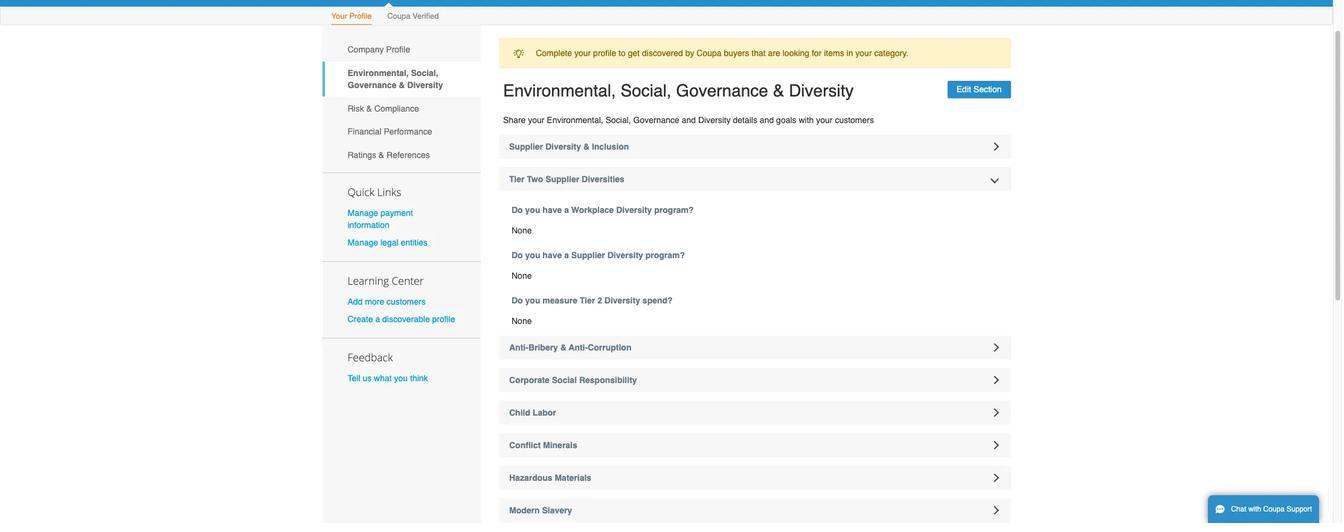 Task type: locate. For each thing, give the bounding box(es) containing it.
manage up information
[[348, 208, 378, 218]]

& up risk & compliance link
[[399, 80, 405, 90]]

do you have a supplier diversity program?
[[512, 251, 685, 260]]

spend?
[[643, 296, 673, 306]]

coupa right 'by'
[[697, 48, 722, 58]]

1 vertical spatial a
[[564, 251, 569, 260]]

profile right discoverable
[[432, 315, 455, 325]]

1 horizontal spatial coupa
[[697, 48, 722, 58]]

learning center
[[348, 274, 424, 288]]

3 do from the top
[[512, 296, 523, 306]]

coupa left support
[[1264, 506, 1285, 514]]

anti- up corporate
[[509, 343, 529, 353]]

environmental, inside environmental, social, governance & diversity
[[348, 68, 409, 78]]

0 vertical spatial with
[[799, 115, 814, 125]]

0 vertical spatial none
[[512, 226, 532, 236]]

references
[[387, 150, 430, 160]]

environmental, social, governance & diversity up 'compliance'
[[348, 68, 443, 90]]

coupa verified link
[[387, 9, 439, 25]]

0 vertical spatial a
[[564, 205, 569, 215]]

0 horizontal spatial anti-
[[509, 343, 529, 353]]

1 vertical spatial customers
[[387, 297, 426, 307]]

diversity left details
[[698, 115, 731, 125]]

1 horizontal spatial anti-
[[569, 343, 588, 353]]

profile for company profile
[[386, 45, 410, 55]]

1 horizontal spatial and
[[760, 115, 774, 125]]

complete
[[536, 48, 572, 58]]

with right chat
[[1249, 506, 1262, 514]]

1 horizontal spatial customers
[[835, 115, 874, 125]]

2 vertical spatial social,
[[606, 115, 631, 125]]

1 vertical spatial environmental,
[[503, 81, 616, 101]]

0 vertical spatial supplier
[[509, 142, 543, 152]]

1 horizontal spatial profile
[[386, 45, 410, 55]]

profile inside your profile link
[[349, 11, 372, 21]]

1 have from the top
[[543, 205, 562, 215]]

modern slavery button
[[499, 499, 1011, 523]]

manage inside manage payment information
[[348, 208, 378, 218]]

coupa verified
[[387, 11, 439, 21]]

a right create at the bottom left of page
[[375, 315, 380, 325]]

hazardous materials
[[509, 474, 592, 483]]

diversity up risk & compliance link
[[407, 80, 443, 90]]

verified
[[413, 11, 439, 21]]

quick
[[348, 185, 375, 199]]

do for do you have a supplier diversity program?
[[512, 251, 523, 260]]

0 horizontal spatial coupa
[[387, 11, 410, 21]]

corporate social responsibility button
[[499, 369, 1011, 393]]

1 vertical spatial manage
[[348, 238, 378, 248]]

environmental, down company profile
[[348, 68, 409, 78]]

bribery
[[529, 343, 558, 353]]

1 vertical spatial program?
[[646, 251, 685, 260]]

2 vertical spatial coupa
[[1264, 506, 1285, 514]]

manage down information
[[348, 238, 378, 248]]

& right risk at the left
[[366, 104, 372, 113]]

what
[[374, 374, 392, 384]]

your right share
[[528, 115, 545, 125]]

1 horizontal spatial tier
[[580, 296, 595, 306]]

responsibility
[[579, 376, 637, 385]]

1 horizontal spatial with
[[1249, 506, 1262, 514]]

you for do you have a supplier diversity program?
[[525, 251, 540, 260]]

customers
[[835, 115, 874, 125], [387, 297, 426, 307]]

supplier up do you measure tier 2 diversity spend?
[[571, 251, 605, 260]]

conflict minerals button
[[499, 434, 1011, 458]]

1 horizontal spatial profile
[[593, 48, 616, 58]]

company profile
[[348, 45, 410, 55]]

anti- up corporate social responsibility on the left bottom
[[569, 343, 588, 353]]

a left workplace
[[564, 205, 569, 215]]

0 vertical spatial environmental,
[[348, 68, 409, 78]]

1 vertical spatial coupa
[[697, 48, 722, 58]]

chat with coupa support button
[[1208, 496, 1320, 524]]

complete your profile to get discovered by coupa buyers that are looking for items in your category.
[[536, 48, 909, 58]]

and
[[682, 115, 696, 125], [760, 115, 774, 125]]

& right ratings
[[379, 150, 384, 160]]

think
[[410, 374, 428, 384]]

diversity up tier two supplier diversities
[[545, 142, 581, 152]]

have down tier two supplier diversities
[[543, 205, 562, 215]]

supplier diversity & inclusion button
[[499, 135, 1011, 159]]

manage
[[348, 208, 378, 218], [348, 238, 378, 248]]

and left goals
[[760, 115, 774, 125]]

compliance
[[374, 104, 419, 113]]

manage for manage legal entities
[[348, 238, 378, 248]]

environmental, down the complete
[[503, 81, 616, 101]]

labor
[[533, 408, 556, 418]]

a up measure
[[564, 251, 569, 260]]

2 manage from the top
[[348, 238, 378, 248]]

coupa inside button
[[1264, 506, 1285, 514]]

have up measure
[[543, 251, 562, 260]]

1 do from the top
[[512, 205, 523, 215]]

environmental, social, governance & diversity link
[[322, 61, 481, 97]]

manage payment information
[[348, 208, 413, 230]]

1 vertical spatial have
[[543, 251, 562, 260]]

with right goals
[[799, 115, 814, 125]]

profile
[[593, 48, 616, 58], [432, 315, 455, 325]]

1 vertical spatial with
[[1249, 506, 1262, 514]]

0 horizontal spatial with
[[799, 115, 814, 125]]

with
[[799, 115, 814, 125], [1249, 506, 1262, 514]]

diversity
[[407, 80, 443, 90], [789, 81, 854, 101], [698, 115, 731, 125], [545, 142, 581, 152], [616, 205, 652, 215], [608, 251, 643, 260], [605, 296, 640, 306]]

& right bribery
[[561, 343, 567, 353]]

edit
[[957, 85, 971, 94]]

discovered
[[642, 48, 683, 58]]

& left inclusion
[[584, 142, 590, 152]]

none
[[512, 226, 532, 236], [512, 271, 532, 281], [512, 317, 532, 326]]

discoverable
[[382, 315, 430, 325]]

2 vertical spatial none
[[512, 317, 532, 326]]

profile
[[349, 11, 372, 21], [386, 45, 410, 55]]

profile inside "company profile" link
[[386, 45, 410, 55]]

0 vertical spatial profile
[[349, 11, 372, 21]]

social
[[552, 376, 577, 385]]

coupa left verified
[[387, 11, 410, 21]]

0 vertical spatial coupa
[[387, 11, 410, 21]]

supplier diversity & inclusion heading
[[499, 135, 1011, 159]]

0 horizontal spatial and
[[682, 115, 696, 125]]

2 do from the top
[[512, 251, 523, 260]]

your right the complete
[[575, 48, 591, 58]]

inclusion
[[592, 142, 629, 152]]

support
[[1287, 506, 1312, 514]]

measure
[[543, 296, 578, 306]]

2 horizontal spatial coupa
[[1264, 506, 1285, 514]]

tier left the 2
[[580, 296, 595, 306]]

diversity inside 'dropdown button'
[[545, 142, 581, 152]]

supplier right two
[[546, 175, 579, 184]]

supplier down share
[[509, 142, 543, 152]]

workplace
[[571, 205, 614, 215]]

2 have from the top
[[543, 251, 562, 260]]

profile right "your"
[[349, 11, 372, 21]]

0 horizontal spatial tier
[[509, 175, 525, 184]]

edit section link
[[948, 81, 1011, 98]]

child labor
[[509, 408, 556, 418]]

profile up environmental, social, governance & diversity link
[[386, 45, 410, 55]]

have for workplace
[[543, 205, 562, 215]]

company profile link
[[322, 38, 481, 61]]

social, down get
[[621, 81, 672, 101]]

environmental, social, governance & diversity
[[348, 68, 443, 90], [503, 81, 854, 101]]

tier
[[509, 175, 525, 184], [580, 296, 595, 306]]

1 vertical spatial none
[[512, 271, 532, 281]]

0 vertical spatial do
[[512, 205, 523, 215]]

you for do you have a workplace diversity program?
[[525, 205, 540, 215]]

and left details
[[682, 115, 696, 125]]

0 vertical spatial manage
[[348, 208, 378, 218]]

conflict minerals heading
[[499, 434, 1011, 458]]

chat with coupa support
[[1231, 506, 1312, 514]]

coupa inside alert
[[697, 48, 722, 58]]

program?
[[654, 205, 694, 215], [646, 251, 685, 260]]

0 horizontal spatial profile
[[432, 315, 455, 325]]

1 vertical spatial profile
[[386, 45, 410, 55]]

conflict minerals
[[509, 441, 577, 451]]

your
[[575, 48, 591, 58], [856, 48, 872, 58], [528, 115, 545, 125], [816, 115, 833, 125]]

create a discoverable profile link
[[348, 315, 455, 325]]

social, down "company profile" link
[[411, 68, 438, 78]]

diversities
[[582, 175, 625, 184]]

2 none from the top
[[512, 271, 532, 281]]

get
[[628, 48, 640, 58]]

financial performance
[[348, 127, 432, 137]]

profile left to
[[593, 48, 616, 58]]

0 vertical spatial tier
[[509, 175, 525, 184]]

& inside 'dropdown button'
[[584, 142, 590, 152]]

0 vertical spatial profile
[[593, 48, 616, 58]]

2 vertical spatial do
[[512, 296, 523, 306]]

environmental, up supplier diversity & inclusion
[[547, 115, 603, 125]]

financial performance link
[[322, 120, 481, 144]]

environmental, social, governance & diversity up share your environmental, social, governance and diversity details and goals with your customers
[[503, 81, 854, 101]]

0 vertical spatial program?
[[654, 205, 694, 215]]

0 vertical spatial have
[[543, 205, 562, 215]]

a for supplier
[[564, 251, 569, 260]]

tier left two
[[509, 175, 525, 184]]

0 horizontal spatial profile
[[349, 11, 372, 21]]

ratings
[[348, 150, 376, 160]]

your
[[331, 11, 347, 21]]

1 horizontal spatial environmental, social, governance & diversity
[[503, 81, 854, 101]]

social, up inclusion
[[606, 115, 631, 125]]

governance
[[348, 80, 397, 90], [676, 81, 768, 101], [633, 115, 680, 125]]

supplier
[[509, 142, 543, 152], [546, 175, 579, 184], [571, 251, 605, 260]]

1 vertical spatial do
[[512, 251, 523, 260]]

1 manage from the top
[[348, 208, 378, 218]]

have
[[543, 205, 562, 215], [543, 251, 562, 260]]

1 vertical spatial supplier
[[546, 175, 579, 184]]

modern
[[509, 506, 540, 516]]

supplier inside tier two supplier diversities dropdown button
[[546, 175, 579, 184]]

manage legal entities link
[[348, 238, 428, 248]]



Task type: describe. For each thing, give the bounding box(es) containing it.
diversity down do you have a workplace diversity program?
[[608, 251, 643, 260]]

1 vertical spatial tier
[[580, 296, 595, 306]]

risk & compliance link
[[322, 97, 481, 120]]

profile for your profile
[[349, 11, 372, 21]]

tell us what you think button
[[348, 373, 428, 385]]

anti-bribery & anti-corruption button
[[499, 336, 1011, 360]]

buyers
[[724, 48, 749, 58]]

information
[[348, 220, 390, 230]]

2 anti- from the left
[[569, 343, 588, 353]]

& inside dropdown button
[[561, 343, 567, 353]]

with inside button
[[1249, 506, 1262, 514]]

more
[[365, 297, 384, 307]]

your right in
[[856, 48, 872, 58]]

details
[[733, 115, 758, 125]]

1 anti- from the left
[[509, 343, 529, 353]]

complete your profile to get discovered by coupa buyers that are looking for items in your category. alert
[[499, 38, 1011, 69]]

1 none from the top
[[512, 226, 532, 236]]

1 vertical spatial social,
[[621, 81, 672, 101]]

2 vertical spatial supplier
[[571, 251, 605, 260]]

section
[[974, 85, 1002, 94]]

0 vertical spatial social,
[[411, 68, 438, 78]]

2
[[598, 296, 602, 306]]

add
[[348, 297, 363, 307]]

for
[[812, 48, 822, 58]]

payment
[[381, 208, 413, 218]]

do for do you measure tier 2 diversity spend?
[[512, 296, 523, 306]]

center
[[392, 274, 424, 288]]

add more customers link
[[348, 297, 426, 307]]

2 and from the left
[[760, 115, 774, 125]]

entities
[[401, 238, 428, 248]]

links
[[377, 185, 401, 199]]

by
[[685, 48, 694, 58]]

anti-bribery & anti-corruption heading
[[499, 336, 1011, 360]]

3 none from the top
[[512, 317, 532, 326]]

risk
[[348, 104, 364, 113]]

your profile
[[331, 11, 372, 21]]

conflict
[[509, 441, 541, 451]]

a for workplace
[[564, 205, 569, 215]]

add more customers
[[348, 297, 426, 307]]

manage for manage payment information
[[348, 208, 378, 218]]

feedback
[[348, 351, 393, 365]]

child labor button
[[499, 401, 1011, 425]]

hazardous
[[509, 474, 553, 483]]

chat
[[1231, 506, 1247, 514]]

hazardous materials heading
[[499, 466, 1011, 491]]

& up goals
[[773, 81, 784, 101]]

have for supplier
[[543, 251, 562, 260]]

profile inside alert
[[593, 48, 616, 58]]

your profile link
[[331, 9, 372, 25]]

do you measure tier 2 diversity spend?
[[512, 296, 673, 306]]

manage legal entities
[[348, 238, 428, 248]]

diversity down for
[[789, 81, 854, 101]]

do you have a workplace diversity program?
[[512, 205, 694, 215]]

your right goals
[[816, 115, 833, 125]]

2 vertical spatial a
[[375, 315, 380, 325]]

slavery
[[542, 506, 572, 516]]

supplier diversity & inclusion
[[509, 142, 629, 152]]

goals
[[776, 115, 797, 125]]

quick links
[[348, 185, 401, 199]]

edit section
[[957, 85, 1002, 94]]

corporate
[[509, 376, 550, 385]]

1 vertical spatial profile
[[432, 315, 455, 325]]

diversity right the 2
[[605, 296, 640, 306]]

program? for do you have a supplier diversity program?
[[646, 251, 685, 260]]

us
[[363, 374, 372, 384]]

share your environmental, social, governance and diversity details and goals with your customers
[[503, 115, 874, 125]]

category.
[[874, 48, 909, 58]]

company
[[348, 45, 384, 55]]

learning
[[348, 274, 389, 288]]

modern slavery heading
[[499, 499, 1011, 523]]

create a discoverable profile
[[348, 315, 455, 325]]

do for do you have a workplace diversity program?
[[512, 205, 523, 215]]

risk & compliance
[[348, 104, 419, 113]]

corruption
[[588, 343, 632, 353]]

two
[[527, 175, 543, 184]]

supplier inside supplier diversity & inclusion 'dropdown button'
[[509, 142, 543, 152]]

tell
[[348, 374, 360, 384]]

corporate social responsibility
[[509, 376, 637, 385]]

looking
[[783, 48, 810, 58]]

minerals
[[543, 441, 577, 451]]

0 horizontal spatial environmental, social, governance & diversity
[[348, 68, 443, 90]]

tier inside tier two supplier diversities dropdown button
[[509, 175, 525, 184]]

1 and from the left
[[682, 115, 696, 125]]

ratings & references
[[348, 150, 430, 160]]

ratings & references link
[[322, 144, 481, 167]]

child
[[509, 408, 530, 418]]

program? for do you have a workplace diversity program?
[[654, 205, 694, 215]]

legal
[[381, 238, 398, 248]]

hazardous materials button
[[499, 466, 1011, 491]]

tell us what you think
[[348, 374, 428, 384]]

anti-bribery & anti-corruption
[[509, 343, 632, 353]]

you inside "button"
[[394, 374, 408, 384]]

tier two supplier diversities button
[[499, 167, 1011, 192]]

financial
[[348, 127, 382, 137]]

in
[[847, 48, 853, 58]]

0 vertical spatial customers
[[835, 115, 874, 125]]

tier two supplier diversities
[[509, 175, 625, 184]]

manage payment information link
[[348, 208, 413, 230]]

share
[[503, 115, 526, 125]]

child labor heading
[[499, 401, 1011, 425]]

items
[[824, 48, 844, 58]]

are
[[768, 48, 780, 58]]

diversity right workplace
[[616, 205, 652, 215]]

performance
[[384, 127, 432, 137]]

materials
[[555, 474, 592, 483]]

tier two supplier diversities heading
[[499, 167, 1011, 192]]

2 vertical spatial environmental,
[[547, 115, 603, 125]]

you for do you measure tier 2 diversity spend?
[[525, 296, 540, 306]]

that
[[752, 48, 766, 58]]

0 horizontal spatial customers
[[387, 297, 426, 307]]

corporate social responsibility heading
[[499, 369, 1011, 393]]

create
[[348, 315, 373, 325]]



Task type: vqa. For each thing, say whether or not it's contained in the screenshot.
connected
no



